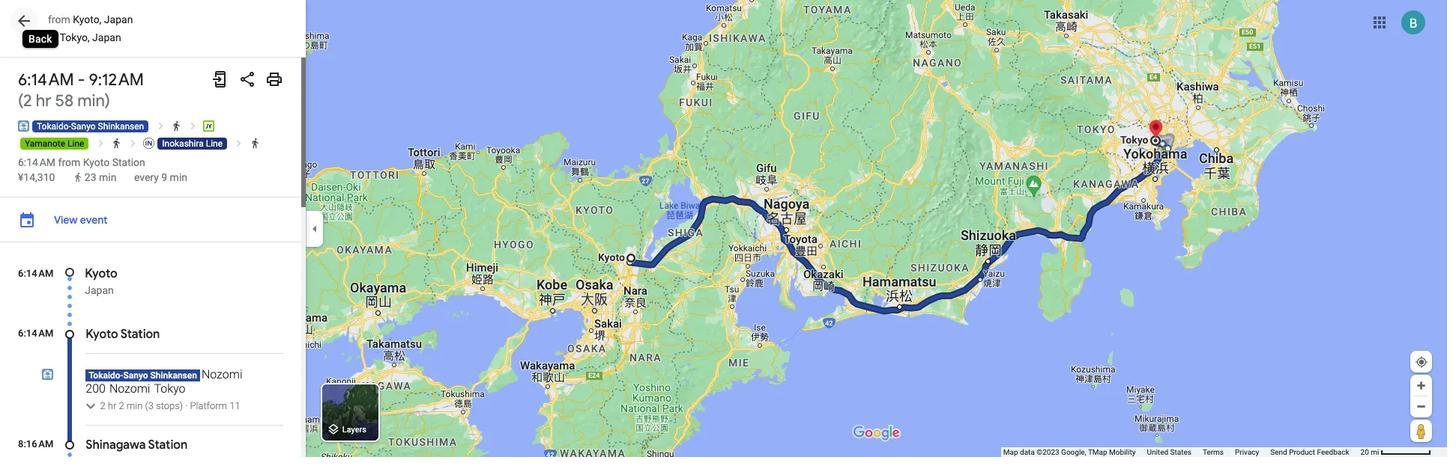 Task type: describe. For each thing, give the bounding box(es) containing it.
6:14 am inside 6:14 am from kyoto station ¥14,310
[[18, 157, 56, 169]]

20 mi
[[1361, 449, 1379, 457]]

20
[[1361, 449, 1369, 457]]

kyoto japan
[[85, 267, 117, 297]]

0 vertical spatial tokaido-sanyo shinkansen
[[37, 121, 144, 132]]

1 vertical spatial japan
[[92, 31, 121, 43]]

min right 23
[[99, 172, 117, 184]]

hr inside 6:14 am - 9:12 am ( 2 hr 58 min )
[[36, 91, 51, 112]]

send product feedback
[[1271, 449, 1350, 457]]

1 vertical spatial (
[[145, 401, 148, 412]]

inokashira
[[162, 139, 204, 149]]

( inside 6:14 am - 9:12 am ( 2 hr 58 min )
[[18, 91, 23, 112]]

tmap
[[1088, 449, 1107, 457]]

tokyo
[[154, 382, 185, 396]]

feedback
[[1317, 449, 1350, 457]]

¥14,310
[[18, 172, 55, 184]]

2 horizontal spatial , then image
[[233, 138, 245, 149]]

to
[[48, 31, 57, 43]]

1 horizontal spatial , then image
[[155, 121, 166, 132]]

-
[[78, 70, 85, 91]]

nozomi for nozomi tokyo
[[109, 382, 150, 396]]

kyoto for kyoto japan
[[85, 267, 117, 282]]

3
[[148, 401, 154, 412]]

view event button
[[46, 207, 115, 234]]

collapse side panel image
[[307, 221, 323, 237]]

send
[[1271, 449, 1287, 457]]

zoom in image
[[1416, 381, 1427, 392]]

6:14 am inside 6:14 am - 9:12 am ( 2 hr 58 min )
[[18, 70, 74, 91]]

walking image
[[73, 173, 83, 183]]

8:16 am
[[18, 439, 53, 450]]

tokyo,
[[60, 31, 90, 43]]

show street view coverage image
[[1411, 420, 1432, 443]]

tokaido- for the topmost "shinkansen" icon
[[37, 121, 71, 132]]

kyoto station
[[86, 328, 160, 343]]

send product feedback button
[[1271, 448, 1350, 458]]

0 horizontal spatial , then image
[[95, 138, 106, 149]]

map
[[1003, 449, 1018, 457]]

view event
[[54, 214, 108, 227]]

united states
[[1147, 449, 1192, 457]]

·
[[185, 401, 188, 412]]

20 mi button
[[1361, 449, 1432, 457]]

©2023
[[1037, 449, 1060, 457]]

yamanote line
[[25, 139, 84, 149]]

kyoto,
[[73, 13, 101, 25]]

product
[[1289, 449, 1315, 457]]

0 vertical spatial sanyo
[[71, 121, 96, 132]]

1 vertical spatial shinkansen
[[150, 371, 197, 381]]

stops)
[[156, 401, 183, 412]]

line for inokashira line
[[206, 139, 223, 149]]

9
[[161, 172, 167, 184]]

shinagawa station
[[86, 438, 188, 453]]

tokaido- for rightmost "shinkansen" icon
[[89, 371, 123, 381]]

every 9 min
[[134, 172, 187, 184]]

from inside 6:14 am from kyoto station ¥14,310
[[58, 157, 80, 169]]

mi
[[1371, 449, 1379, 457]]

1 horizontal spatial 2
[[100, 401, 105, 412]]

footer inside google maps 'element'
[[1003, 448, 1361, 458]]

9:12 am
[[89, 70, 144, 91]]

station for kyoto
[[121, 328, 160, 343]]

japan inside "kyoto japan"
[[85, 285, 114, 297]]

states
[[1170, 449, 1192, 457]]

united
[[1147, 449, 1169, 457]]

map data ©2023 google, tmap mobility
[[1003, 449, 1136, 457]]

train image for inokashira line
[[143, 138, 155, 149]]

inokashira line
[[162, 139, 223, 149]]

main content containing 6:14 am
[[0, 0, 306, 458]]

layers
[[342, 426, 366, 436]]

1 horizontal spatial , then image
[[187, 121, 198, 132]]

2 hr 2 min ( 3 stops) · platform 11
[[100, 401, 240, 412]]



Task type: locate. For each thing, give the bounding box(es) containing it.
6:14 am from kyoto station ¥14,310
[[18, 157, 145, 184]]

0 horizontal spatial shinkansen image
[[18, 121, 29, 132]]

kyoto down "kyoto japan"
[[86, 328, 118, 343]]

from up walking image
[[58, 157, 80, 169]]

0 vertical spatial station
[[112, 157, 145, 169]]

sanyo up nozomi tokyo
[[123, 371, 148, 381]]

1 vertical spatial , then image
[[95, 138, 106, 149]]

, then image
[[155, 121, 166, 132], [95, 138, 106, 149]]

nozomi for nozomi 200
[[202, 368, 242, 382]]

min inside 6:14 am - 9:12 am ( 2 hr 58 min )
[[77, 91, 105, 112]]

every
[[134, 172, 159, 184]]

1 horizontal spatial shinkansen
[[150, 371, 197, 381]]

shinkansen
[[98, 121, 144, 132], [150, 371, 197, 381]]

0 vertical spatial shinkansen image
[[18, 121, 29, 132]]

0 vertical spatial kyoto
[[83, 157, 110, 169]]

data
[[1020, 449, 1035, 457]]

from up the 'to'
[[48, 13, 70, 25]]

, then image up inokashira
[[155, 121, 166, 132]]

min right 9
[[170, 172, 187, 184]]

1 horizontal spatial shinkansen image
[[42, 370, 53, 381]]

0 horizontal spatial line
[[68, 139, 84, 149]]

0 vertical spatial shinkansen
[[98, 121, 144, 132]]

min
[[77, 91, 105, 112], [99, 172, 117, 184], [170, 172, 187, 184], [127, 401, 143, 412]]

kyoto
[[83, 157, 110, 169], [85, 267, 117, 282], [86, 328, 118, 343]]

nozomi up 3
[[109, 382, 150, 396]]

6:14 am
[[18, 70, 74, 91], [18, 157, 56, 169], [18, 268, 53, 280], [18, 328, 53, 340]]

0 vertical spatial tokaido-
[[37, 121, 71, 132]]

, then image
[[187, 121, 198, 132], [127, 138, 139, 149], [233, 138, 245, 149]]

hr left 58
[[36, 91, 51, 112]]

3 6:14 am from the top
[[18, 268, 53, 280]]

2 horizontal spatial 2
[[119, 401, 124, 412]]

nozomi up 11
[[202, 368, 242, 382]]

shinkansen image up the 8:16 am
[[42, 370, 53, 381]]

back
[[28, 33, 52, 45]]

japan
[[104, 13, 133, 25], [92, 31, 121, 43], [85, 285, 114, 297]]

0 horizontal spatial (
[[18, 91, 23, 112]]

station
[[112, 157, 145, 169], [121, 328, 160, 343], [148, 438, 188, 453]]

2 vertical spatial station
[[148, 438, 188, 453]]

nozomi inside nozomi 200
[[202, 368, 242, 382]]

main content
[[0, 0, 306, 458]]

1 horizontal spatial (
[[145, 401, 148, 412]]

2 left 3
[[119, 401, 124, 412]]

1 horizontal spatial train image
[[203, 121, 214, 132]]

1 vertical spatial sanyo
[[123, 371, 148, 381]]

station down the stops)
[[148, 438, 188, 453]]

1 horizontal spatial nozomi
[[202, 368, 242, 382]]

line right inokashira
[[206, 139, 223, 149]]

1 vertical spatial train image
[[143, 138, 155, 149]]

line for yamanote line
[[68, 139, 84, 149]]

station inside 6:14 am from kyoto station ¥14,310
[[112, 157, 145, 169]]

2 down 200 at bottom
[[100, 401, 105, 412]]

privacy
[[1235, 449, 1259, 457]]

tokaido- up yamanote line
[[37, 121, 71, 132]]

0 horizontal spatial nozomi
[[109, 382, 150, 396]]

hr left 3
[[108, 401, 116, 412]]

sanyo
[[71, 121, 96, 132], [123, 371, 148, 381]]

kyoto inside 6:14 am from kyoto station ¥14,310
[[83, 157, 110, 169]]

kyoto down event
[[85, 267, 117, 282]]

(
[[18, 91, 23, 112], [145, 401, 148, 412]]

2 vertical spatial kyoto
[[86, 328, 118, 343]]

)
[[105, 91, 110, 112]]

0 horizontal spatial 2
[[23, 91, 32, 112]]

train image up inokashira line
[[203, 121, 214, 132]]

terms button
[[1203, 448, 1224, 458]]

11
[[230, 401, 240, 412]]

nozomi
[[202, 368, 242, 382], [109, 382, 150, 396]]

( down nozomi tokyo
[[145, 401, 148, 412]]

0 vertical spatial hr
[[36, 91, 51, 112]]

show your location image
[[1415, 356, 1429, 370]]

tokaido-sanyo shinkansen up nozomi tokyo
[[89, 371, 197, 381]]

, then image up inokashira line
[[187, 121, 198, 132]]

0 horizontal spatial tokaido-
[[37, 121, 71, 132]]

train image for yamanote line
[[203, 121, 214, 132]]

station up nozomi 200
[[121, 328, 160, 343]]

footer
[[1003, 448, 1361, 458]]

1 horizontal spatial hr
[[108, 401, 116, 412]]

mobility
[[1109, 449, 1136, 457]]

platform
[[190, 401, 227, 412]]

sanyo down 58
[[71, 121, 96, 132]]

tokaido- up 200 at bottom
[[89, 371, 123, 381]]

2 left 58
[[23, 91, 32, 112]]

0 horizontal spatial hr
[[36, 91, 51, 112]]

event
[[80, 214, 108, 227]]

shinkansen down )
[[98, 121, 144, 132]]

1 vertical spatial from
[[58, 157, 80, 169]]

2 inside 6:14 am - 9:12 am ( 2 hr 58 min )
[[23, 91, 32, 112]]

2 6:14 am from the top
[[18, 157, 56, 169]]

0 horizontal spatial , then image
[[127, 138, 139, 149]]

shinkansen image
[[18, 121, 29, 132], [42, 370, 53, 381]]

2
[[23, 91, 32, 112], [100, 401, 105, 412], [119, 401, 124, 412]]

, then image up 6:14 am from kyoto station ¥14,310
[[95, 138, 106, 149]]

train image left inokashira
[[143, 138, 155, 149]]

google maps element
[[0, 0, 1447, 458]]

kyoto up 23 min
[[83, 157, 110, 169]]

zoom out image
[[1416, 402, 1427, 413]]

line
[[68, 139, 84, 149], [206, 139, 223, 149]]

1 horizontal spatial walk image
[[171, 121, 182, 132]]

0 horizontal spatial train image
[[143, 138, 155, 149]]

1 vertical spatial station
[[121, 328, 160, 343]]

23 min
[[85, 172, 117, 184]]

1 horizontal spatial tokaido-
[[89, 371, 123, 381]]

2 vertical spatial japan
[[85, 285, 114, 297]]

shinkansen image up yamanote
[[18, 121, 29, 132]]

tokaido-
[[37, 121, 71, 132], [89, 371, 123, 381]]

from
[[48, 13, 70, 25], [58, 157, 80, 169]]

tokaido-sanyo shinkansen
[[37, 121, 144, 132], [89, 371, 197, 381]]

tokaido-sanyo shinkansen down )
[[37, 121, 144, 132]]

shinkansen up 'tokyo'
[[150, 371, 197, 381]]

2 line from the left
[[206, 139, 223, 149]]

0 vertical spatial japan
[[104, 13, 133, 25]]

1 vertical spatial tokaido-sanyo shinkansen
[[89, 371, 197, 381]]

from kyoto, japan to tokyo, japan
[[48, 13, 133, 43]]

, then image up every
[[127, 138, 139, 149]]

( left 58
[[18, 91, 23, 112]]

google,
[[1061, 449, 1086, 457]]

privacy button
[[1235, 448, 1259, 458]]

walk image up 23 min
[[111, 138, 122, 149]]

walk image
[[171, 121, 182, 132], [111, 138, 122, 149]]

0 horizontal spatial walk image
[[111, 138, 122, 149]]

directions from kyoto, japan to tokyo, japan region
[[0, 58, 306, 458]]

japan down kyoto,
[[92, 31, 121, 43]]

nozomi 200
[[86, 368, 242, 396]]

200
[[86, 382, 106, 396]]

, then image left walk icon
[[233, 138, 245, 149]]

1 vertical spatial kyoto
[[85, 267, 117, 282]]

station for shinagawa
[[148, 438, 188, 453]]

footer containing map data ©2023 google, tmap mobility
[[1003, 448, 1361, 458]]

japan right kyoto,
[[104, 13, 133, 25]]

train image
[[203, 121, 214, 132], [143, 138, 155, 149]]

4 6:14 am from the top
[[18, 328, 53, 340]]

japan up kyoto station
[[85, 285, 114, 297]]

0 horizontal spatial sanyo
[[71, 121, 96, 132]]

united states button
[[1147, 448, 1192, 458]]

0 vertical spatial walk image
[[171, 121, 182, 132]]

0 horizontal spatial shinkansen
[[98, 121, 144, 132]]

0 vertical spatial train image
[[203, 121, 214, 132]]

view
[[54, 214, 78, 227]]

0 vertical spatial from
[[48, 13, 70, 25]]

kyoto for kyoto station
[[86, 328, 118, 343]]

shinagawa
[[86, 438, 146, 453]]

min left 3
[[127, 401, 143, 412]]

1 vertical spatial walk image
[[111, 138, 122, 149]]

walk image
[[250, 138, 261, 149]]

nozomi tokyo
[[109, 382, 185, 396]]

1 horizontal spatial sanyo
[[123, 371, 148, 381]]

1 vertical spatial shinkansen image
[[42, 370, 53, 381]]

station up every
[[112, 157, 145, 169]]

58
[[55, 91, 73, 112]]

1 line from the left
[[68, 139, 84, 149]]

23
[[85, 172, 96, 184]]

1 vertical spatial tokaido-
[[89, 371, 123, 381]]

1 horizontal spatial line
[[206, 139, 223, 149]]

1 vertical spatial hr
[[108, 401, 116, 412]]

0 vertical spatial (
[[18, 91, 23, 112]]

hr
[[36, 91, 51, 112], [108, 401, 116, 412]]

walk image up inokashira
[[171, 121, 182, 132]]

0 vertical spatial , then image
[[155, 121, 166, 132]]

terms
[[1203, 449, 1224, 457]]

min right 58
[[77, 91, 105, 112]]

6:14 am - 9:12 am ( 2 hr 58 min )
[[18, 70, 144, 112]]

1 6:14 am from the top
[[18, 70, 74, 91]]

line up 6:14 am from kyoto station ¥14,310
[[68, 139, 84, 149]]

from inside from kyoto, japan to tokyo, japan
[[48, 13, 70, 25]]

yamanote
[[25, 139, 65, 149]]



Task type: vqa. For each thing, say whether or not it's contained in the screenshot.
3 hr 21 min
no



